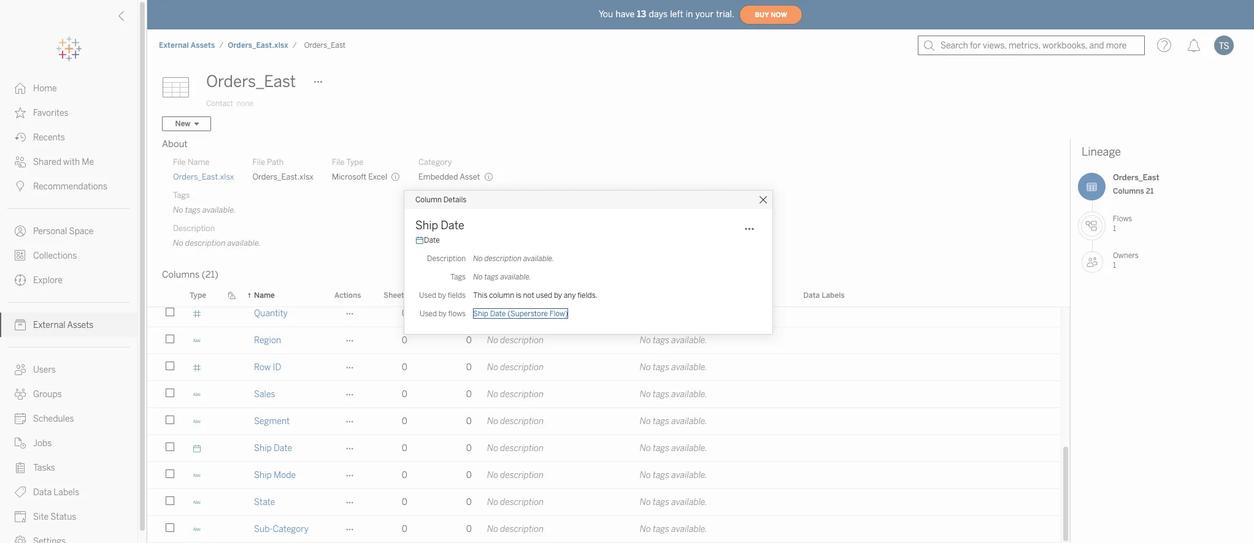 Task type: locate. For each thing, give the bounding box(es) containing it.
contact
[[206, 99, 233, 108]]

ship down segment on the left of the page
[[254, 444, 272, 454]]

orders_east.xlsx
[[228, 41, 289, 50], [173, 173, 234, 182], [253, 173, 314, 182]]

string image
[[193, 94, 201, 102], [193, 175, 201, 183], [193, 229, 201, 237], [193, 337, 201, 345], [193, 391, 201, 399], [193, 418, 201, 426]]

orders_east element
[[301, 41, 349, 50]]

with
[[63, 157, 80, 168]]

tags inside column details dialog
[[451, 273, 466, 281]]

1 horizontal spatial /
[[293, 41, 297, 50]]

table image
[[162, 69, 199, 106]]

columns (21)
[[162, 270, 219, 281]]

0 vertical spatial columns
[[1114, 187, 1145, 196]]

1 string image from the top
[[193, 94, 201, 102]]

category up the embedded at the left of the page
[[419, 158, 452, 167]]

1 1 from the top
[[1114, 224, 1117, 233]]

microsoft excel
[[332, 173, 387, 182]]

4 string image from the top
[[193, 526, 201, 534]]

row group
[[147, 0, 1062, 518]]

description up data sources
[[427, 254, 466, 263]]

string image
[[193, 40, 201, 48], [193, 472, 201, 480], [193, 499, 201, 507], [193, 526, 201, 534]]

orders_east.xlsx for file name orders_east.xlsx
[[173, 173, 234, 182]]

this table or file is embedded in the published asset on the server, and you can't create a new workbook from it. files embedded in workbooks aren't shared with other tableau site users. image
[[484, 173, 493, 182]]

data labels inside 'link'
[[33, 488, 79, 499]]

0 vertical spatial tags
[[173, 191, 190, 200]]

0 horizontal spatial labels
[[54, 488, 79, 499]]

6 row from the top
[[147, 409, 1062, 437]]

1 vertical spatial integer image
[[193, 364, 201, 372]]

1 vertical spatial external
[[33, 320, 65, 331]]

name up quantity 'link'
[[254, 291, 275, 300]]

1 vertical spatial external assets link
[[0, 313, 138, 338]]

0 horizontal spatial data labels
[[33, 488, 79, 499]]

0 vertical spatial external assets link
[[158, 41, 216, 50]]

schedules link
[[0, 407, 138, 432]]

ship up calendar base icon
[[416, 219, 438, 232]]

labels inside grid
[[822, 291, 845, 300]]

this
[[473, 291, 488, 300]]

1 vertical spatial tags
[[451, 273, 466, 281]]

string image for ship mode
[[193, 472, 201, 480]]

external down explore
[[33, 320, 65, 331]]

tags inside tags no tags available.
[[185, 206, 201, 215]]

2 / from the left
[[293, 41, 297, 50]]

1 horizontal spatial description
[[427, 254, 466, 263]]

no description for ship mode
[[487, 471, 544, 481]]

2 row from the top
[[147, 301, 1062, 329]]

data inside data labels 'link'
[[33, 488, 52, 499]]

date inside 'ship date' link
[[274, 444, 292, 454]]

file up microsoft
[[332, 158, 345, 167]]

site status link
[[0, 505, 138, 530]]

columns left 21
[[1114, 187, 1145, 196]]

assets inside 'main navigation. press the up and down arrow keys to access links.' element
[[67, 320, 94, 331]]

row group containing quantity
[[147, 0, 1062, 518]]

path
[[267, 158, 284, 167]]

7 row from the top
[[147, 436, 1062, 464]]

columns
[[1114, 187, 1145, 196], [162, 270, 200, 281]]

ship date inside row
[[254, 444, 292, 454]]

0 horizontal spatial /
[[219, 41, 224, 50]]

3 string image from the top
[[193, 499, 201, 507]]

fields
[[448, 291, 466, 300]]

row containing ship date
[[147, 436, 1062, 464]]

recents
[[33, 133, 65, 143]]

0 vertical spatial category
[[419, 158, 452, 167]]

1 down flows
[[1114, 224, 1117, 233]]

3 string image from the top
[[193, 229, 201, 237]]

1 horizontal spatial data labels
[[804, 291, 845, 300]]

used down used by fields
[[420, 310, 437, 318]]

region
[[254, 336, 281, 346]]

1 file from the left
[[173, 158, 186, 167]]

orders_east.xlsx for file path orders_east.xlsx
[[253, 173, 314, 182]]

buy now
[[755, 11, 788, 19]]

1 horizontal spatial ship date
[[416, 219, 465, 232]]

8 no description from the top
[[487, 498, 544, 508]]

shared
[[33, 157, 61, 168]]

1 row from the top
[[147, 0, 1062, 4]]

0 vertical spatial description
[[173, 224, 215, 233]]

1 horizontal spatial assets
[[191, 41, 215, 50]]

external inside 'main navigation. press the up and down arrow keys to access links.' element
[[33, 320, 65, 331]]

data sources
[[427, 291, 473, 300]]

1 horizontal spatial external
[[159, 41, 189, 50]]

type
[[346, 158, 364, 167], [190, 291, 206, 300]]

any
[[564, 291, 576, 300]]

external for external assets
[[33, 320, 65, 331]]

0 vertical spatial type
[[346, 158, 364, 167]]

5 no description from the top
[[487, 417, 544, 427]]

collections link
[[0, 244, 138, 268]]

description for segment
[[501, 417, 544, 427]]

2 no description from the top
[[487, 336, 544, 346]]

navigation panel element
[[0, 37, 138, 544]]

in
[[686, 9, 694, 19]]

no tags available. for row id
[[640, 363, 708, 373]]

tags for sub-category
[[653, 525, 670, 535]]

ship mode link
[[254, 463, 296, 489]]

1 horizontal spatial external assets link
[[158, 41, 216, 50]]

you
[[599, 9, 614, 19]]

you have 13 days left in your trial.
[[599, 9, 735, 19]]

9 row from the top
[[147, 490, 1062, 518]]

0 vertical spatial 1
[[1114, 224, 1117, 233]]

orders_east
[[304, 41, 346, 50], [206, 72, 296, 91], [1114, 173, 1160, 182]]

description inside column details dialog
[[485, 254, 522, 263]]

0 horizontal spatial ship date
[[254, 444, 292, 454]]

row
[[147, 0, 1062, 4], [147, 301, 1062, 329], [147, 328, 1062, 356], [147, 355, 1062, 383], [147, 382, 1062, 410], [147, 409, 1062, 437], [147, 436, 1062, 464], [147, 463, 1062, 491], [147, 490, 1062, 518], [147, 517, 1062, 544]]

id
[[273, 363, 281, 373]]

0 vertical spatial assets
[[191, 41, 215, 50]]

1 down owners
[[1114, 261, 1117, 270]]

used by flows
[[420, 310, 466, 318]]

6 no description from the top
[[487, 444, 544, 454]]

4 no description from the top
[[487, 390, 544, 400]]

1 horizontal spatial tags
[[451, 273, 466, 281]]

file inside file path orders_east.xlsx
[[253, 158, 265, 167]]

by left fields
[[438, 291, 446, 300]]

2 horizontal spatial orders_east
[[1114, 173, 1160, 182]]

external up 'table' 'image'
[[159, 41, 189, 50]]

0 vertical spatial labels
[[822, 291, 845, 300]]

2 string image from the top
[[193, 472, 201, 480]]

description up ship date (superstore flow)
[[487, 291, 528, 300]]

2 integer image from the top
[[193, 364, 201, 372]]

2 horizontal spatial file
[[332, 158, 345, 167]]

grid
[[147, 0, 1071, 544]]

ship down this
[[473, 310, 489, 318]]

assets
[[191, 41, 215, 50], [67, 320, 94, 331]]

buy
[[755, 11, 769, 19]]

2 file from the left
[[253, 158, 265, 167]]

jobs
[[33, 439, 52, 449]]

0 vertical spatial external
[[159, 41, 189, 50]]

type up microsoft excel
[[346, 158, 364, 167]]

row id link
[[254, 355, 281, 381]]

orders_east.xlsx down path
[[253, 173, 314, 182]]

row containing quantity
[[147, 301, 1062, 329]]

row id
[[254, 363, 281, 373]]

7 no description from the top
[[487, 471, 544, 481]]

1 horizontal spatial columns
[[1114, 187, 1145, 196]]

2 horizontal spatial description
[[487, 291, 528, 300]]

0 horizontal spatial tags
[[173, 191, 190, 200]]

/ left orders_east element at the top
[[293, 41, 297, 50]]

1 vertical spatial name
[[254, 291, 275, 300]]

tags down file name orders_east.xlsx
[[173, 191, 190, 200]]

file down about
[[173, 158, 186, 167]]

10 row from the top
[[147, 517, 1062, 544]]

ship left mode
[[254, 471, 272, 481]]

row containing sales
[[147, 382, 1062, 410]]

available.
[[203, 206, 236, 215], [228, 239, 261, 248], [524, 254, 555, 263], [501, 273, 532, 281], [672, 336, 708, 346], [672, 363, 708, 373], [672, 390, 708, 400], [672, 417, 708, 427], [672, 444, 708, 454], [672, 471, 708, 481], [672, 498, 708, 508], [672, 525, 708, 535]]

by left flows
[[439, 310, 447, 318]]

personal space
[[33, 227, 94, 237]]

0 horizontal spatial file
[[173, 158, 186, 167]]

tags for row id
[[653, 363, 670, 373]]

ship for 'ship mode' link in the left of the page
[[254, 471, 272, 481]]

orders_east.xlsx link up tags no tags available.
[[173, 172, 234, 183]]

tags for segment
[[653, 417, 670, 427]]

1 vertical spatial 1
[[1114, 261, 1117, 270]]

quantity link
[[254, 301, 288, 327]]

1 vertical spatial type
[[190, 291, 206, 300]]

tags no tags available.
[[173, 191, 236, 215]]

1 horizontal spatial labels
[[822, 291, 845, 300]]

1 vertical spatial category
[[273, 525, 309, 535]]

tags up sources
[[451, 273, 466, 281]]

1
[[1114, 224, 1117, 233], [1114, 261, 1117, 270]]

description inside description no description available.
[[185, 239, 226, 248]]

no description for ship date
[[487, 444, 544, 454]]

4 row from the top
[[147, 355, 1062, 383]]

ship date up calendar base icon
[[416, 219, 465, 232]]

orders_east.xlsx up tags no tags available.
[[173, 173, 234, 182]]

1 used from the top
[[419, 291, 437, 300]]

9 no description from the top
[[487, 525, 544, 535]]

5 row from the top
[[147, 382, 1062, 410]]

0 vertical spatial integer image
[[193, 202, 201, 210]]

0 horizontal spatial assets
[[67, 320, 94, 331]]

is
[[516, 291, 522, 300]]

0 vertical spatial ship date
[[416, 219, 465, 232]]

groups
[[33, 390, 62, 400]]

0 horizontal spatial name
[[188, 158, 210, 167]]

2 used from the top
[[420, 310, 437, 318]]

no description for row id
[[487, 363, 544, 373]]

no tags available. for state
[[640, 498, 708, 508]]

0 horizontal spatial type
[[190, 291, 206, 300]]

date image
[[193, 445, 201, 453]]

ship date link
[[254, 436, 292, 462]]

integer image down integer icon at the bottom left of page
[[193, 364, 201, 372]]

by for fields
[[438, 291, 446, 300]]

left
[[671, 9, 684, 19]]

ship mode
[[254, 471, 296, 481]]

0 horizontal spatial category
[[273, 525, 309, 535]]

0 horizontal spatial description
[[173, 224, 215, 233]]

ship date down segment on the left of the page
[[254, 444, 292, 454]]

description down tags no tags available.
[[173, 224, 215, 233]]

type up integer icon at the bottom left of page
[[190, 291, 206, 300]]

embedded asset
[[419, 173, 480, 182]]

schedules
[[33, 414, 74, 425]]

description
[[185, 239, 226, 248], [485, 254, 522, 263], [501, 309, 544, 319], [501, 336, 544, 346], [501, 363, 544, 373], [501, 390, 544, 400], [501, 417, 544, 427], [501, 444, 544, 454], [501, 471, 544, 481], [501, 498, 544, 508], [501, 525, 544, 535]]

explore link
[[0, 268, 138, 293]]

no description for state
[[487, 498, 544, 508]]

description
[[173, 224, 215, 233], [427, 254, 466, 263], [487, 291, 528, 300]]

name inside file name orders_east.xlsx
[[188, 158, 210, 167]]

/ up contact
[[219, 41, 224, 50]]

1 vertical spatial data labels
[[33, 488, 79, 499]]

0 vertical spatial orders_east
[[304, 41, 346, 50]]

1 horizontal spatial type
[[346, 158, 364, 167]]

0 vertical spatial used
[[419, 291, 437, 300]]

1 horizontal spatial category
[[419, 158, 452, 167]]

2 1 from the top
[[1114, 261, 1117, 270]]

no description for segment
[[487, 417, 544, 427]]

flows
[[449, 310, 466, 318]]

ship for 'ship date' link
[[254, 444, 272, 454]]

0 vertical spatial name
[[188, 158, 210, 167]]

not
[[523, 291, 535, 300]]

no tags available. for ship date
[[640, 444, 708, 454]]

external for external assets / orders_east.xlsx /
[[159, 41, 189, 50]]

0 vertical spatial data labels
[[804, 291, 845, 300]]

no tags available. for segment
[[640, 417, 708, 427]]

used for used by fields
[[419, 291, 437, 300]]

recommendations link
[[0, 174, 138, 199]]

description for ship mode
[[501, 471, 544, 481]]

1 vertical spatial description
[[427, 254, 466, 263]]

external assets link up 'table' 'image'
[[158, 41, 216, 50]]

/
[[219, 41, 224, 50], [293, 41, 297, 50]]

ship date
[[416, 219, 465, 232], [254, 444, 292, 454]]

used
[[419, 291, 437, 300], [420, 310, 437, 318]]

1 vertical spatial orders_east
[[206, 72, 296, 91]]

1 vertical spatial ship date
[[254, 444, 292, 454]]

0 horizontal spatial columns
[[162, 270, 200, 281]]

1 string image from the top
[[193, 40, 201, 48]]

space
[[69, 227, 94, 237]]

tasks
[[33, 464, 55, 474]]

row containing segment
[[147, 409, 1062, 437]]

assets up 'table' 'image'
[[191, 41, 215, 50]]

row containing sub-category
[[147, 517, 1062, 544]]

8 row from the top
[[147, 463, 1062, 491]]

orders_east.xlsx link up none
[[227, 41, 289, 50]]

3 no description from the top
[[487, 363, 544, 373]]

name down about
[[188, 158, 210, 167]]

column
[[416, 196, 442, 204]]

available. inside description no description available.
[[228, 239, 261, 248]]

category inside row
[[273, 525, 309, 535]]

by left any
[[554, 291, 562, 300]]

external assets link
[[158, 41, 216, 50], [0, 313, 138, 338]]

columns up real image
[[162, 270, 200, 281]]

no description for region
[[487, 336, 544, 346]]

0 horizontal spatial orders_east
[[206, 72, 296, 91]]

labels
[[822, 291, 845, 300], [54, 488, 79, 499]]

1 vertical spatial assets
[[67, 320, 94, 331]]

row containing ship mode
[[147, 463, 1062, 491]]

integer image
[[193, 202, 201, 210], [193, 364, 201, 372]]

1 horizontal spatial orders_east
[[304, 41, 346, 50]]

labels inside data labels 'link'
[[54, 488, 79, 499]]

trial.
[[717, 9, 735, 19]]

this column is not used by any fields.
[[473, 291, 598, 300]]

integer image up description no description available.
[[193, 202, 201, 210]]

3 row from the top
[[147, 328, 1062, 356]]

tags for state
[[653, 498, 670, 508]]

external assets link down explore link
[[0, 313, 138, 338]]

0 horizontal spatial external
[[33, 320, 65, 331]]

row containing region
[[147, 328, 1062, 356]]

0 horizontal spatial data
[[33, 488, 52, 499]]

file inside file name orders_east.xlsx
[[173, 158, 186, 167]]

orders_east.xlsx link
[[227, 41, 289, 50], [173, 172, 234, 183]]

1 horizontal spatial data
[[427, 291, 444, 300]]

1 vertical spatial labels
[[54, 488, 79, 499]]

string image for sub-category
[[193, 526, 201, 534]]

tags for sales
[[653, 390, 670, 400]]

quantity
[[254, 309, 288, 319]]

file left path
[[253, 158, 265, 167]]

tags inside tags no tags available.
[[173, 191, 190, 200]]

external
[[159, 41, 189, 50], [33, 320, 65, 331]]

data labels
[[804, 291, 845, 300], [33, 488, 79, 499]]

jobs link
[[0, 432, 138, 456]]

state
[[254, 498, 275, 508]]

1 inside owners 1
[[1114, 261, 1117, 270]]

flow)
[[550, 310, 568, 318]]

1 no description from the top
[[487, 309, 544, 319]]

21
[[1147, 187, 1154, 196]]

used up used by flows
[[419, 291, 437, 300]]

collections
[[33, 251, 77, 262]]

columns image
[[1079, 173, 1106, 201]]

details
[[444, 196, 467, 204]]

1 inside flows 1
[[1114, 224, 1117, 233]]

category down state link on the left bottom of the page
[[273, 525, 309, 535]]

none
[[237, 99, 254, 108]]

assets up the users link
[[67, 320, 94, 331]]

integer image
[[193, 310, 201, 318]]

1 horizontal spatial file
[[253, 158, 265, 167]]

orders_east.xlsx up none
[[228, 41, 289, 50]]

1 vertical spatial used
[[420, 310, 437, 318]]

ship date inside column details dialog
[[416, 219, 465, 232]]

2 vertical spatial description
[[487, 291, 528, 300]]

tags for region
[[653, 336, 670, 346]]



Task type: vqa. For each thing, say whether or not it's contained in the screenshot.
third 0.0592308 from the bottom
no



Task type: describe. For each thing, give the bounding box(es) containing it.
no tags available. inside column details dialog
[[473, 273, 532, 281]]

users link
[[0, 358, 138, 382]]

flows
[[1114, 215, 1133, 223]]

buy now button
[[740, 5, 803, 25]]

owners
[[1114, 252, 1139, 260]]

lineage
[[1082, 146, 1122, 159]]

column details
[[416, 196, 467, 204]]

tasks link
[[0, 456, 138, 481]]

description for quantity
[[501, 309, 544, 319]]

row containing row id
[[147, 355, 1062, 383]]

calendar base icon image
[[416, 236, 424, 245]]

(21)
[[202, 270, 219, 281]]

contact none
[[206, 99, 254, 108]]

no description available.
[[473, 254, 555, 263]]

no description for quantity
[[487, 309, 544, 319]]

1 integer image from the top
[[193, 202, 201, 210]]

main navigation. press the up and down arrow keys to access links. element
[[0, 76, 138, 544]]

personal
[[33, 227, 67, 237]]

description inside grid
[[487, 291, 528, 300]]

6 string image from the top
[[193, 418, 201, 426]]

1 for flows 1
[[1114, 224, 1117, 233]]

owners image
[[1082, 252, 1104, 273]]

orders_east columns 21
[[1114, 173, 1160, 196]]

embedded
[[419, 173, 458, 182]]

no description for sales
[[487, 390, 544, 400]]

tags inside column details dialog
[[485, 273, 499, 281]]

column
[[489, 291, 515, 300]]

by for flows
[[439, 310, 447, 318]]

description for ship date
[[501, 444, 544, 454]]

groups link
[[0, 382, 138, 407]]

available. inside tags no tags available.
[[203, 206, 236, 215]]

assets for external assets
[[67, 320, 94, 331]]

data labels link
[[0, 481, 138, 505]]

description for sub-category
[[501, 525, 544, 535]]

new button
[[162, 117, 211, 131]]

file name orders_east.xlsx
[[173, 158, 234, 182]]

fields.
[[578, 291, 598, 300]]

no tags available. for region
[[640, 336, 708, 346]]

favorites link
[[0, 101, 138, 125]]

assets for external assets / orders_east.xlsx /
[[191, 41, 215, 50]]

external assets / orders_east.xlsx /
[[159, 41, 297, 50]]

ship date (superstore flow) link
[[473, 310, 568, 318]]

2 horizontal spatial data
[[804, 291, 820, 300]]

external assets
[[33, 320, 94, 331]]

1 vertical spatial orders_east.xlsx link
[[173, 172, 234, 183]]

row
[[254, 363, 271, 373]]

description for sales
[[501, 390, 544, 400]]

flows 1
[[1114, 215, 1133, 233]]

1 horizontal spatial name
[[254, 291, 275, 300]]

(superstore
[[508, 310, 548, 318]]

no inside description no description available.
[[173, 239, 184, 248]]

string image for state
[[193, 499, 201, 507]]

favorites
[[33, 108, 69, 118]]

description inside column details dialog
[[427, 254, 466, 263]]

recents link
[[0, 125, 138, 150]]

segment link
[[254, 409, 290, 435]]

sheets
[[384, 291, 408, 300]]

me
[[82, 157, 94, 168]]

data labels inside grid
[[804, 291, 845, 300]]

actions
[[335, 291, 361, 300]]

0 vertical spatial orders_east.xlsx link
[[227, 41, 289, 50]]

description no description available.
[[173, 224, 261, 248]]

description inside description no description available.
[[173, 224, 215, 233]]

new
[[175, 120, 191, 128]]

state link
[[254, 490, 275, 516]]

about
[[162, 139, 188, 150]]

have
[[616, 9, 635, 19]]

tags for tags
[[451, 273, 466, 281]]

tags for tags no tags available.
[[173, 191, 190, 200]]

sub-category
[[254, 525, 309, 535]]

real image
[[193, 121, 201, 129]]

description for region
[[501, 336, 544, 346]]

segment
[[254, 417, 290, 427]]

file type
[[332, 158, 364, 167]]

excel
[[369, 173, 387, 182]]

no tags available. for sub-category
[[640, 525, 708, 535]]

columns inside orders_east columns 21
[[1114, 187, 1145, 196]]

flows image
[[1082, 215, 1103, 237]]

recommendations
[[33, 182, 107, 192]]

1 / from the left
[[219, 41, 224, 50]]

asset
[[460, 173, 480, 182]]

3 file from the left
[[332, 158, 345, 167]]

no inside tags no tags available.
[[173, 206, 184, 215]]

2 string image from the top
[[193, 175, 201, 183]]

mode
[[274, 471, 296, 481]]

sales
[[254, 390, 275, 400]]

file path orders_east.xlsx
[[253, 158, 314, 182]]

column details dialog
[[405, 191, 773, 334]]

1 vertical spatial columns
[[162, 270, 200, 281]]

status
[[50, 513, 76, 523]]

used for used by flows
[[420, 310, 437, 318]]

no tags available. for ship mode
[[640, 471, 708, 481]]

2 vertical spatial orders_east
[[1114, 173, 1160, 182]]

file for file name
[[173, 158, 186, 167]]

tags for ship date
[[653, 444, 670, 454]]

real image
[[193, 283, 201, 291]]

owners 1
[[1114, 252, 1139, 270]]

used
[[536, 291, 553, 300]]

description for row id
[[501, 363, 544, 373]]

tags for ship mode
[[653, 471, 670, 481]]

now
[[771, 11, 788, 19]]

description for state
[[501, 498, 544, 508]]

this file type can contain multiple tables. image
[[391, 173, 400, 182]]

no tags available. for sales
[[640, 390, 708, 400]]

5 string image from the top
[[193, 391, 201, 399]]

row group inside grid
[[147, 0, 1062, 518]]

shared with me
[[33, 157, 94, 168]]

site status
[[33, 513, 76, 523]]

type inside grid
[[190, 291, 206, 300]]

users
[[33, 365, 56, 376]]

explore
[[33, 276, 63, 286]]

row containing state
[[147, 490, 1062, 518]]

days
[[649, 9, 668, 19]]

used by fields
[[419, 291, 466, 300]]

grid containing quantity
[[147, 0, 1071, 544]]

sub-category link
[[254, 517, 309, 543]]

4 string image from the top
[[193, 337, 201, 345]]

no description for sub-category
[[487, 525, 544, 535]]

file for file path
[[253, 158, 265, 167]]

1 for owners 1
[[1114, 261, 1117, 270]]

region link
[[254, 328, 281, 354]]

shared with me link
[[0, 150, 138, 174]]

ship for "ship date (superstore flow)" link in the bottom left of the page
[[473, 310, 489, 318]]

sources
[[445, 291, 473, 300]]

your
[[696, 9, 714, 19]]

sub-
[[254, 525, 273, 535]]

0 horizontal spatial external assets link
[[0, 313, 138, 338]]

home
[[33, 83, 57, 94]]



